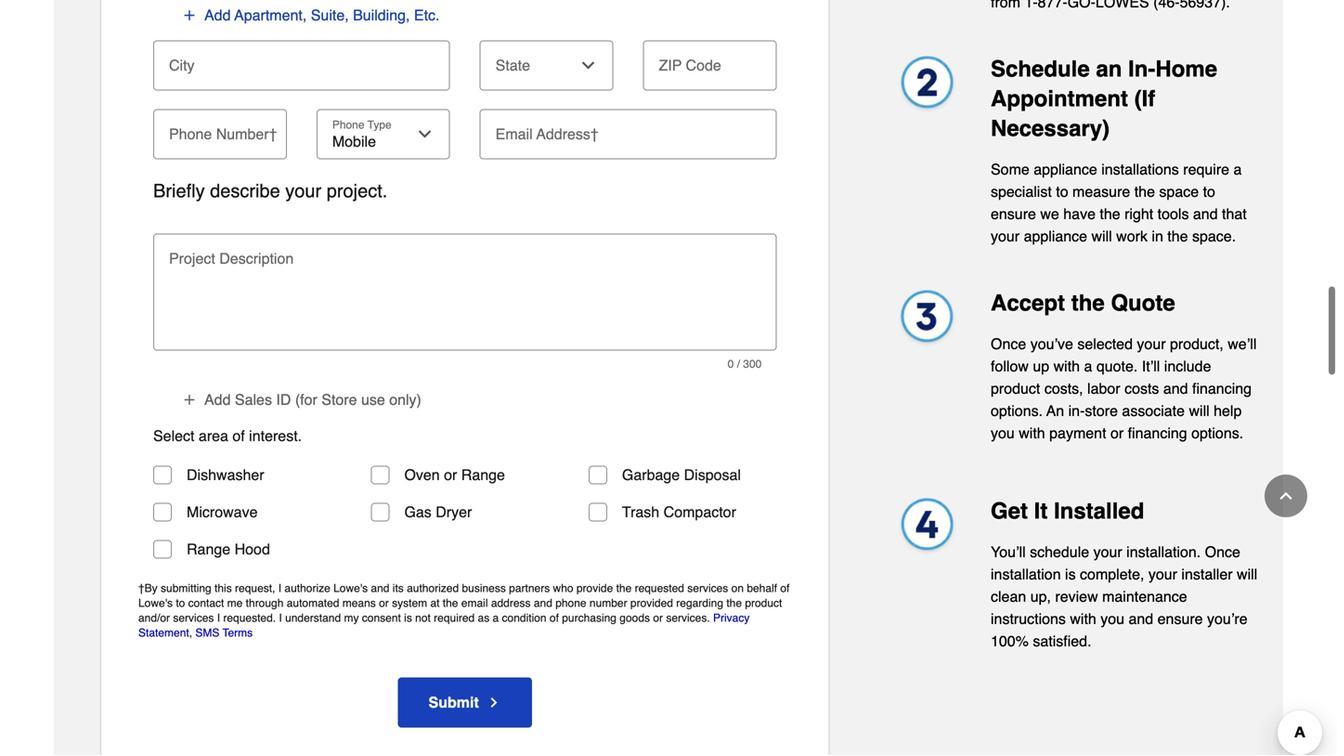 Task type: locate. For each thing, give the bounding box(es) containing it.
0 vertical spatial is
[[1066, 566, 1076, 583]]

purchasing
[[562, 612, 617, 625]]

2 vertical spatial with
[[1071, 610, 1097, 627]]

1 vertical spatial plus image
[[182, 393, 197, 408]]

interest.
[[249, 427, 302, 445]]

up,
[[1031, 588, 1052, 605]]

0 horizontal spatial you
[[991, 424, 1015, 442]]

appliance up measure
[[1034, 161, 1098, 178]]

0 horizontal spatial will
[[1092, 227, 1113, 245]]

to down require
[[1204, 183, 1216, 200]]

options. left an
[[991, 402, 1043, 419]]

1 vertical spatial range
[[187, 541, 231, 558]]

installation.
[[1127, 543, 1201, 560]]

space.
[[1193, 227, 1237, 245]]

quote
[[1111, 290, 1176, 316]]

apartment,
[[235, 6, 307, 23]]

authorized
[[407, 582, 459, 595]]

ensure down the specialist
[[991, 205, 1037, 222]]

complete,
[[1080, 566, 1145, 583]]

product down follow
[[991, 380, 1041, 397]]

1 horizontal spatial lowe's
[[334, 582, 368, 595]]

1 vertical spatial you
[[1101, 610, 1125, 627]]

your left project.
[[285, 180, 322, 201]]

quote.
[[1097, 357, 1138, 375]]

1 vertical spatial add
[[204, 391, 231, 408]]

space
[[1160, 183, 1199, 200]]

the down measure
[[1100, 205, 1121, 222]]

add for add sales id (for store use only)
[[204, 391, 231, 408]]

that
[[1223, 205, 1247, 222]]

of right area
[[233, 427, 245, 445]]

0 vertical spatial an icon of a number three. image
[[891, 288, 961, 351]]

add for add apartment, suite, building, etc.
[[204, 6, 231, 23]]

0 horizontal spatial is
[[404, 612, 412, 625]]

some
[[991, 161, 1030, 178]]

2 vertical spatial a
[[493, 612, 499, 625]]

2 an icon of a number three. image from the top
[[891, 496, 961, 559]]

once inside you'll schedule your installation. once installation is complete, your installer will clean up, review maintenance instructions with you and ensure you're 100% satisfied.
[[1205, 543, 1241, 560]]

† by submitting this request, i authorize                         lowe's and its authorized business partners who                         provide the requested services on behalf of lowe's                         to contact me through automated means or system at the                         email address and phone number provided regarding the                         product and/or services i requested. i understand my                         consent is not required as a condition of purchasing                         goods or services.
[[138, 582, 790, 625]]

, sms terms
[[189, 626, 253, 639]]

submitting
[[161, 582, 212, 595]]

installations
[[1102, 161, 1180, 178]]

1 horizontal spatial once
[[1205, 543, 1241, 560]]

add sales id (for store use only)
[[204, 391, 422, 408]]

0 vertical spatial you
[[991, 424, 1015, 442]]

building,
[[353, 6, 410, 23]]

a right as
[[493, 612, 499, 625]]

you down maintenance
[[1101, 610, 1125, 627]]

and up space.
[[1194, 205, 1218, 222]]

up
[[1033, 357, 1050, 375]]

your inside some appliance installations require a specialist to measure the space to ensure we have the right tools and that your appliance will work in the space.
[[991, 227, 1020, 245]]

is
[[1066, 566, 1076, 583], [404, 612, 412, 625]]

0 horizontal spatial once
[[991, 335, 1027, 352]]

add apartment, suite, building, etc. button
[[181, 5, 441, 25]]

the up selected
[[1072, 290, 1105, 316]]

will inside some appliance installations require a specialist to measure the space to ensure we have the right tools and that your appliance will work in the space.
[[1092, 227, 1113, 245]]

in
[[1152, 227, 1164, 245]]

require
[[1184, 161, 1230, 178]]

,
[[189, 626, 192, 639]]

0 horizontal spatial range
[[187, 541, 231, 558]]

terms
[[223, 626, 253, 639]]

will inside you'll schedule your installation. once installation is complete, your installer will clean up, review maintenance instructions with you and ensure you're 100% satisfied.
[[1237, 566, 1258, 583]]

your down the specialist
[[991, 227, 1020, 245]]

product
[[991, 380, 1041, 397], [745, 597, 783, 610]]

1 horizontal spatial you
[[1101, 610, 1125, 627]]

requested.
[[223, 612, 276, 625]]

you down follow
[[991, 424, 1015, 442]]

you'll schedule your installation. once installation is complete, your installer will clean up, review maintenance instructions with you and ensure you're 100% satisfied.
[[991, 543, 1258, 650]]

or
[[1111, 424, 1124, 442], [444, 467, 457, 484], [379, 597, 389, 610], [653, 612, 663, 625]]

1 vertical spatial product
[[745, 597, 783, 610]]

you inside the once you've selected your product, we'll follow up with a quote. it'll include product costs, labor costs and financing options. an in-store associate will help you with payment or financing options.
[[991, 424, 1015, 442]]

1 horizontal spatial a
[[1085, 357, 1093, 375]]

will left help
[[1190, 402, 1210, 419]]

1 horizontal spatial will
[[1190, 402, 1210, 419]]

1 vertical spatial lowe's
[[138, 597, 173, 610]]

an icon of a number three. image for get it installed
[[891, 496, 961, 559]]

my
[[344, 612, 359, 625]]

1 add from the top
[[204, 6, 231, 23]]

its
[[393, 582, 404, 595]]

1 horizontal spatial range
[[462, 467, 505, 484]]

and down include
[[1164, 380, 1189, 397]]

it
[[1035, 498, 1048, 524]]

etc.
[[414, 6, 440, 23]]

0 vertical spatial with
[[1054, 357, 1080, 375]]

disposal
[[684, 467, 741, 484]]

product down behalf
[[745, 597, 783, 610]]

of right behalf
[[781, 582, 790, 595]]

plus image
[[182, 8, 197, 23], [182, 393, 197, 408]]

range up dryer
[[462, 467, 505, 484]]

a up labor
[[1085, 357, 1093, 375]]

ensure inside you'll schedule your installation. once installation is complete, your installer will clean up, review maintenance instructions with you and ensure you're 100% satisfied.
[[1158, 610, 1204, 627]]

1 vertical spatial services
[[173, 612, 214, 625]]

you inside you'll schedule your installation. once installation is complete, your installer will clean up, review maintenance instructions with you and ensure you're 100% satisfied.
[[1101, 610, 1125, 627]]

a inside † by submitting this request, i authorize                         lowe's and its authorized business partners who                         provide the requested services on behalf of lowe's                         to contact me through automated means or system at the                         email address and phone number provided regarding the                         product and/or services i requested. i understand my                         consent is not required as a condition of purchasing                         goods or services.
[[493, 612, 499, 625]]

0 horizontal spatial options.
[[991, 402, 1043, 419]]

add left "apartment,"
[[204, 6, 231, 23]]

as
[[478, 612, 490, 625]]

plus image for add apartment, suite, building, etc.
[[182, 8, 197, 23]]

1 horizontal spatial financing
[[1193, 380, 1252, 397]]

0 vertical spatial plus image
[[182, 8, 197, 23]]

appliance down we
[[1024, 227, 1088, 245]]

and inside some appliance installations require a specialist to measure the space to ensure we have the right tools and that your appliance will work in the space.
[[1194, 205, 1218, 222]]

services up "regarding"
[[688, 582, 729, 595]]

to up we
[[1056, 183, 1069, 200]]

selected
[[1078, 335, 1133, 352]]

installed
[[1054, 498, 1145, 524]]

store
[[322, 391, 357, 408]]

services up ,
[[173, 612, 214, 625]]

1 vertical spatial an icon of a number three. image
[[891, 496, 961, 559]]

with left payment
[[1019, 424, 1046, 442]]

oven
[[405, 467, 440, 484]]

plus image up select
[[182, 393, 197, 408]]

0 vertical spatial ensure
[[991, 205, 1037, 222]]

provide
[[577, 582, 613, 595]]

system
[[392, 597, 427, 610]]

1 vertical spatial with
[[1019, 424, 1046, 442]]

is left not
[[404, 612, 412, 625]]

1 vertical spatial ensure
[[1158, 610, 1204, 627]]

1 vertical spatial once
[[1205, 543, 1241, 560]]

add left sales
[[204, 391, 231, 408]]

lowe's up and/or
[[138, 597, 173, 610]]

a right require
[[1234, 161, 1242, 178]]

only)
[[389, 391, 422, 408]]

1 horizontal spatial is
[[1066, 566, 1076, 583]]

specialist
[[991, 183, 1052, 200]]

1 horizontal spatial to
[[1056, 183, 1069, 200]]

plus image left "apartment,"
[[182, 8, 197, 23]]

your inside the once you've selected your product, we'll follow up with a quote. it'll include product costs, labor costs and financing options. an in-store associate will help you with payment or financing options.
[[1137, 335, 1166, 352]]

with down review
[[1071, 610, 1097, 627]]

costs
[[1125, 380, 1160, 397]]

your up it'll
[[1137, 335, 1166, 352]]

and down maintenance
[[1129, 610, 1154, 627]]

to down 'submitting'
[[176, 597, 185, 610]]

0 horizontal spatial services
[[173, 612, 214, 625]]

of
[[233, 427, 245, 445], [781, 582, 790, 595], [550, 612, 559, 625]]

financing down associate
[[1128, 424, 1188, 442]]

1 horizontal spatial options.
[[1192, 424, 1244, 442]]

0 vertical spatial range
[[462, 467, 505, 484]]

you
[[991, 424, 1015, 442], [1101, 610, 1125, 627]]

add inside button
[[204, 391, 231, 408]]

0 vertical spatial add
[[204, 6, 231, 23]]

authorize
[[285, 582, 331, 595]]

phone
[[556, 597, 587, 610]]

range hood
[[187, 541, 270, 558]]

follow
[[991, 357, 1029, 375]]

this
[[215, 582, 232, 595]]

once up the installer
[[1205, 543, 1241, 560]]

1 vertical spatial is
[[404, 612, 412, 625]]

1 vertical spatial a
[[1085, 357, 1093, 375]]

statement
[[138, 626, 189, 639]]

instructions
[[991, 610, 1066, 627]]

2 horizontal spatial will
[[1237, 566, 1258, 583]]

your down the installation.
[[1149, 566, 1178, 583]]

once up follow
[[991, 335, 1027, 352]]

plus image inside add apartment, suite, building, etc. button
[[182, 8, 197, 23]]

1 horizontal spatial services
[[688, 582, 729, 595]]

financing up help
[[1193, 380, 1252, 397]]

and left its
[[371, 582, 390, 595]]

1 an icon of a number three. image from the top
[[891, 288, 961, 351]]

2 plus image from the top
[[182, 393, 197, 408]]

add
[[204, 6, 231, 23], [204, 391, 231, 408]]

an icon of a number three. image
[[891, 288, 961, 351], [891, 496, 961, 559]]

product inside the once you've selected your product, we'll follow up with a quote. it'll include product costs, labor costs and financing options. an in-store associate will help you with payment or financing options.
[[991, 380, 1041, 397]]

or up consent
[[379, 597, 389, 610]]

and inside you'll schedule your installation. once installation is complete, your installer will clean up, review maintenance instructions with you and ensure you're 100% satisfied.
[[1129, 610, 1154, 627]]

a
[[1234, 161, 1242, 178], [1085, 357, 1093, 375], [493, 612, 499, 625]]

or down store
[[1111, 424, 1124, 442]]

0 horizontal spatial ensure
[[991, 205, 1037, 222]]

0 vertical spatial product
[[991, 380, 1041, 397]]

1 horizontal spatial ensure
[[1158, 610, 1204, 627]]

is up review
[[1066, 566, 1076, 583]]

0 horizontal spatial to
[[176, 597, 185, 610]]

will right the installer
[[1237, 566, 1258, 583]]

zipcode text field
[[651, 40, 769, 81]]

0 horizontal spatial a
[[493, 612, 499, 625]]

financing
[[1193, 380, 1252, 397], [1128, 424, 1188, 442]]

1 plus image from the top
[[182, 8, 197, 23]]

ensure down maintenance
[[1158, 610, 1204, 627]]

will left work
[[1092, 227, 1113, 245]]

accept the quote
[[991, 290, 1176, 316]]

home
[[1156, 56, 1218, 82]]

range down microwave
[[187, 541, 231, 558]]

i down through
[[279, 612, 282, 625]]

sales
[[235, 391, 272, 408]]

0 vertical spatial will
[[1092, 227, 1113, 245]]

an icon of a number three. image for accept the quote
[[891, 288, 961, 351]]

2 vertical spatial will
[[1237, 566, 1258, 583]]

2 vertical spatial of
[[550, 612, 559, 625]]

i up , sms terms
[[217, 612, 220, 625]]

add inside button
[[204, 6, 231, 23]]

2 add from the top
[[204, 391, 231, 408]]

0 horizontal spatial product
[[745, 597, 783, 610]]

you'll
[[991, 543, 1026, 560]]

appointment
[[991, 86, 1129, 111]]

garbage
[[622, 467, 680, 484]]

the up privacy
[[727, 597, 742, 610]]

options. down help
[[1192, 424, 1244, 442]]

not
[[415, 612, 431, 625]]

maintenance
[[1103, 588, 1188, 605]]

0 vertical spatial services
[[688, 582, 729, 595]]

product inside † by submitting this request, i authorize                         lowe's and its authorized business partners who                         provide the requested services on behalf of lowe's                         to contact me through automated means or system at the                         email address and phone number provided regarding the                         product and/or services i requested. i understand my                         consent is not required as a condition of purchasing                         goods or services.
[[745, 597, 783, 610]]

with up costs,
[[1054, 357, 1080, 375]]

an
[[1097, 56, 1123, 82]]

by
[[145, 582, 158, 595]]

0 vertical spatial a
[[1234, 161, 1242, 178]]

1 vertical spatial will
[[1190, 402, 1210, 419]]

0 horizontal spatial of
[[233, 427, 245, 445]]

0 vertical spatial once
[[991, 335, 1027, 352]]

once inside the once you've selected your product, we'll follow up with a quote. it'll include product costs, labor costs and financing options. an in-store associate will help you with payment or financing options.
[[991, 335, 1027, 352]]

plus image inside add sales id (for store use only) button
[[182, 393, 197, 408]]

trash
[[622, 504, 660, 521]]

clean
[[991, 588, 1027, 605]]

of down phone
[[550, 612, 559, 625]]

city text field
[[161, 40, 443, 81]]

2 horizontal spatial a
[[1234, 161, 1242, 178]]

compactor
[[664, 504, 737, 521]]

schedule an in-home appointment (if necessary)
[[991, 56, 1218, 141]]

1 vertical spatial of
[[781, 582, 790, 595]]

contact
[[188, 597, 224, 610]]

will
[[1092, 227, 1113, 245], [1190, 402, 1210, 419], [1237, 566, 1258, 583]]

request,
[[235, 582, 275, 595]]

lowe's up means
[[334, 582, 368, 595]]

a inside the once you've selected your product, we'll follow up with a quote. it'll include product costs, labor costs and financing options. an in-store associate will help you with payment or financing options.
[[1085, 357, 1093, 375]]

1 horizontal spatial product
[[991, 380, 1041, 397]]

is inside you'll schedule your installation. once installation is complete, your installer will clean up, review maintenance instructions with you and ensure you're 100% satisfied.
[[1066, 566, 1076, 583]]

1 vertical spatial financing
[[1128, 424, 1188, 442]]

i
[[278, 582, 282, 595], [217, 612, 220, 625], [279, 612, 282, 625]]

chevron right image
[[487, 695, 501, 710]]

0 horizontal spatial financing
[[1128, 424, 1188, 442]]



Task type: describe. For each thing, give the bounding box(es) containing it.
labor
[[1088, 380, 1121, 397]]

add sales id (for store use only) button
[[181, 390, 423, 410]]

dishwasher
[[187, 467, 264, 484]]

email
[[462, 597, 488, 610]]

add apartment, suite, building, etc.
[[204, 6, 440, 23]]

area
[[199, 427, 228, 445]]

understand
[[285, 612, 341, 625]]

hood
[[235, 541, 270, 558]]

your up complete,
[[1094, 543, 1123, 560]]

project.
[[327, 180, 388, 201]]

goods
[[620, 612, 650, 625]]

0
[[728, 357, 734, 370]]

accept
[[991, 290, 1066, 316]]

briefly
[[153, 180, 205, 201]]

1 vertical spatial options.
[[1192, 424, 1244, 442]]

microwave
[[187, 504, 258, 521]]

ensure inside some appliance installations require a specialist to measure the space to ensure we have the right tools and that your appliance will work in the space.
[[991, 205, 1037, 222]]

or inside the once you've selected your product, we'll follow up with a quote. it'll include product costs, labor costs and financing options. an in-store associate will help you with payment or financing options.
[[1111, 424, 1124, 442]]

(for
[[295, 391, 318, 408]]

briefly describe your project.
[[153, 180, 388, 201]]

store
[[1085, 402, 1118, 419]]

requested
[[635, 582, 685, 595]]

through
[[246, 597, 284, 610]]

submit
[[429, 694, 479, 711]]

regarding
[[677, 597, 724, 610]]

garbage disposal
[[622, 467, 741, 484]]

2 horizontal spatial to
[[1204, 183, 1216, 200]]

have
[[1064, 205, 1096, 222]]

condition
[[502, 612, 547, 625]]

emailAddress text field
[[487, 109, 769, 150]]

satisfied.
[[1033, 632, 1092, 650]]

right
[[1125, 205, 1154, 222]]

is inside † by submitting this request, i authorize                         lowe's and its authorized business partners who                         provide the requested services on behalf of lowe's                         to contact me through automated means or system at the                         email address and phone number provided regarding the                         product and/or services i requested. i understand my                         consent is not required as a condition of purchasing                         goods or services.
[[404, 612, 412, 625]]

select area of interest.
[[153, 427, 302, 445]]

address
[[491, 597, 531, 610]]

1 horizontal spatial of
[[550, 612, 559, 625]]

provided
[[631, 597, 673, 610]]

automated
[[287, 597, 339, 610]]

we'll
[[1228, 335, 1257, 352]]

and inside the once you've selected your product, we'll follow up with a quote. it'll include product costs, labor costs and financing options. an in-store associate will help you with payment or financing options.
[[1164, 380, 1189, 397]]

the right in
[[1168, 227, 1189, 245]]

gas
[[405, 504, 432, 521]]

sms terms link
[[195, 626, 253, 639]]

payment
[[1050, 424, 1107, 442]]

work
[[1117, 227, 1148, 245]]

who
[[553, 582, 574, 595]]

consent
[[362, 612, 401, 625]]

get it installed
[[991, 498, 1145, 524]]

plus image for add sales id (for store use only)
[[182, 393, 197, 408]]

and/or
[[138, 612, 170, 625]]

once you've selected your product, we'll follow up with a quote. it'll include product costs, labor costs and financing options. an in-store associate will help you with payment or financing options.
[[991, 335, 1257, 442]]

services.
[[666, 612, 710, 625]]

include
[[1165, 357, 1212, 375]]

with inside you'll schedule your installation. once installation is complete, your installer will clean up, review maintenance instructions with you and ensure you're 100% satisfied.
[[1071, 610, 1097, 627]]

0 vertical spatial financing
[[1193, 380, 1252, 397]]

will inside the once you've selected your product, we'll follow up with a quote. it'll include product costs, labor costs and financing options. an in-store associate will help you with payment or financing options.
[[1190, 402, 1210, 419]]

necessary)
[[991, 115, 1110, 141]]

you're
[[1208, 610, 1248, 627]]

required
[[434, 612, 475, 625]]

associate
[[1123, 402, 1185, 419]]

gas dryer
[[405, 504, 472, 521]]

0 horizontal spatial lowe's
[[138, 597, 173, 610]]

/
[[737, 357, 740, 370]]

0 vertical spatial appliance
[[1034, 161, 1098, 178]]

privacy statement
[[138, 612, 750, 639]]

trash compactor
[[622, 504, 737, 521]]

0 vertical spatial of
[[233, 427, 245, 445]]

number
[[590, 597, 628, 610]]

the up number
[[616, 582, 632, 595]]

or down provided
[[653, 612, 663, 625]]

(if
[[1135, 86, 1156, 111]]

0 vertical spatial lowe's
[[334, 582, 368, 595]]

the down installations
[[1135, 183, 1156, 200]]

an icon of a number two. image
[[891, 54, 961, 116]]

†
[[138, 582, 145, 595]]

review
[[1056, 588, 1099, 605]]

it'll
[[1142, 357, 1161, 375]]

in-
[[1129, 56, 1156, 82]]

get
[[991, 498, 1028, 524]]

schedule
[[1030, 543, 1090, 560]]

we
[[1041, 205, 1060, 222]]

on
[[732, 582, 744, 595]]

or right the "oven"
[[444, 467, 457, 484]]

the up required
[[443, 597, 458, 610]]

i up through
[[278, 582, 282, 595]]

at
[[431, 597, 440, 610]]

and down partners
[[534, 597, 553, 610]]

phoneNumber text field
[[161, 109, 279, 150]]

behalf
[[747, 582, 778, 595]]

use
[[361, 391, 385, 408]]

product,
[[1170, 335, 1224, 352]]

installer
[[1182, 566, 1233, 583]]

an
[[1047, 402, 1065, 419]]

chevron up image
[[1277, 487, 1296, 505]]

dryer
[[436, 504, 472, 521]]

you've
[[1031, 335, 1074, 352]]

1 vertical spatial appliance
[[1024, 227, 1088, 245]]

to inside † by submitting this request, i authorize                         lowe's and its authorized business partners who                         provide the requested services on behalf of lowe's                         to contact me through automated means or system at the                         email address and phone number provided regarding the                         product and/or services i requested. i understand my                         consent is not required as a condition of purchasing                         goods or services.
[[176, 597, 185, 610]]

means
[[343, 597, 376, 610]]

0 vertical spatial options.
[[991, 402, 1043, 419]]

scroll to top element
[[1265, 475, 1308, 517]]

installation
[[991, 566, 1061, 583]]

partners
[[509, 582, 550, 595]]

a inside some appliance installations require a specialist to measure the space to ensure we have the right tools and that your appliance will work in the space.
[[1234, 161, 1242, 178]]

2 horizontal spatial of
[[781, 582, 790, 595]]

me
[[227, 597, 243, 610]]

projectDescription text field
[[161, 259, 769, 341]]



Task type: vqa. For each thing, say whether or not it's contained in the screenshot.
ETC.
yes



